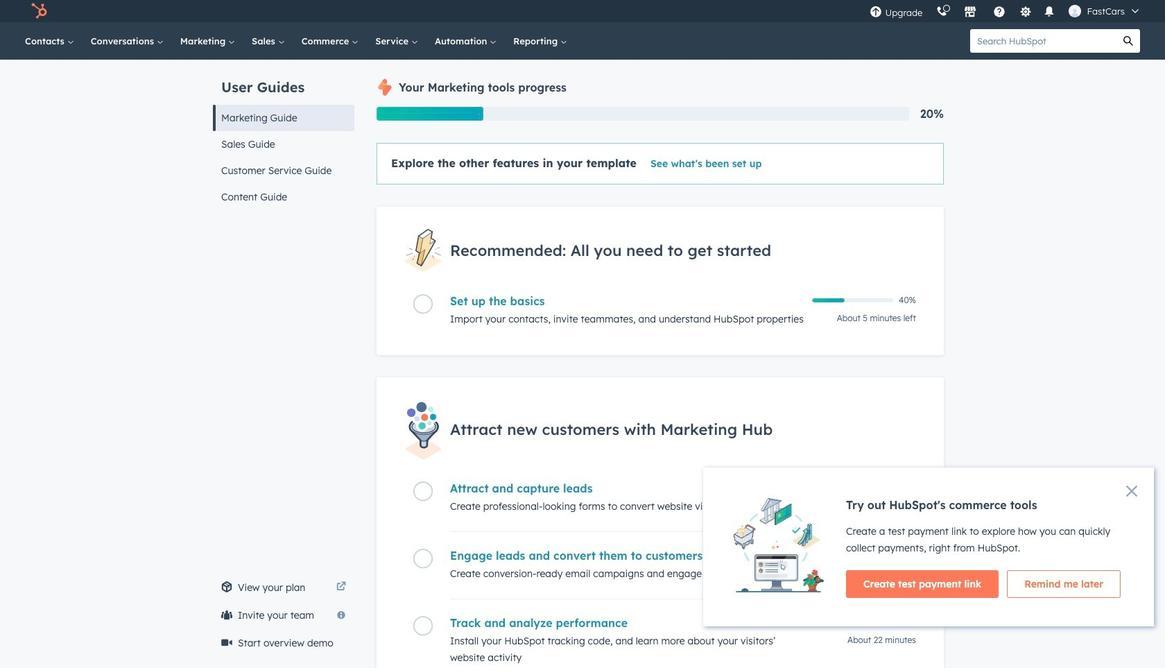 Task type: describe. For each thing, give the bounding box(es) containing it.
[object object] complete progress bar
[[812, 298, 845, 303]]

marketplaces image
[[965, 6, 977, 19]]

1 link opens in a new window image from the top
[[336, 579, 346, 596]]



Task type: vqa. For each thing, say whether or not it's contained in the screenshot.
INVITE
no



Task type: locate. For each thing, give the bounding box(es) containing it.
2 link opens in a new window image from the top
[[336, 582, 346, 592]]

link opens in a new window image
[[336, 579, 346, 596], [336, 582, 346, 592]]

user guides element
[[213, 60, 354, 210]]

menu
[[863, 0, 1149, 22]]

christina overa image
[[1069, 5, 1082, 17]]

Search HubSpot search field
[[971, 29, 1117, 53]]

progress bar
[[377, 107, 483, 121]]

close image
[[1127, 486, 1138, 497]]



